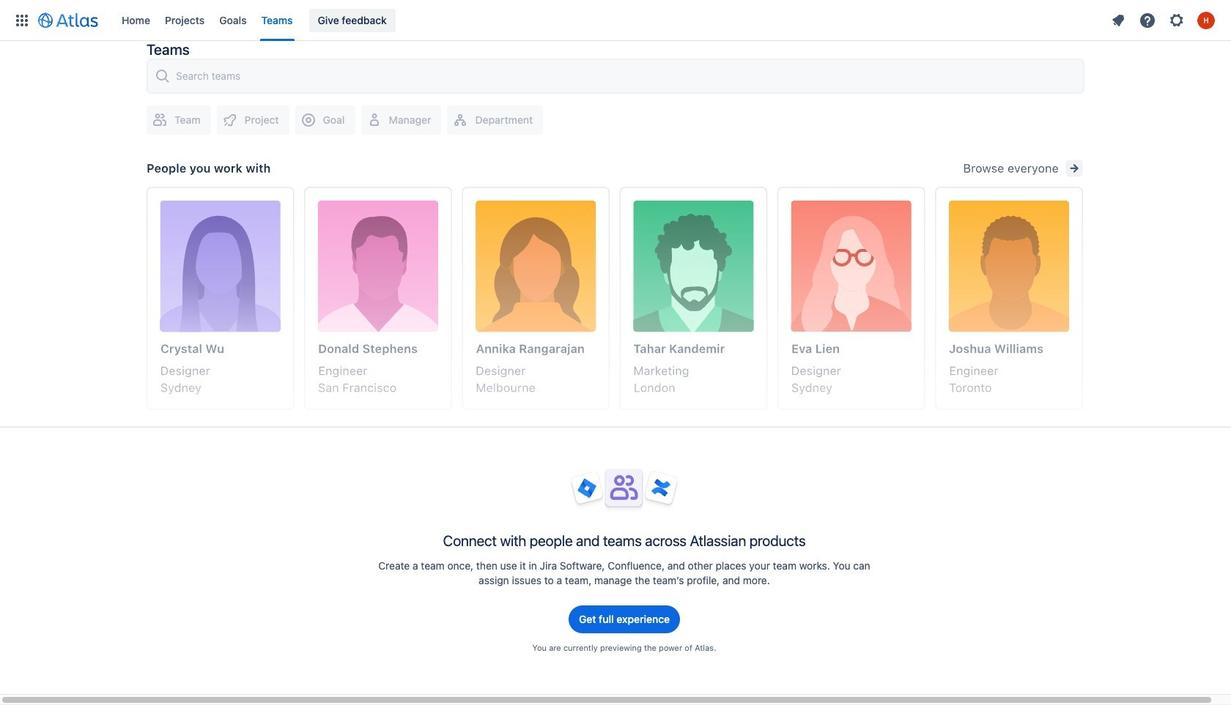 Task type: locate. For each thing, give the bounding box(es) containing it.
notifications image
[[1110, 11, 1128, 29]]

settings image
[[1169, 11, 1186, 29]]

banner
[[0, 0, 1232, 41]]

list
[[114, 0, 1106, 41], [1106, 8, 1223, 32]]

search teams image
[[154, 67, 172, 85]]



Task type: vqa. For each thing, say whether or not it's contained in the screenshot.
banner
yes



Task type: describe. For each thing, give the bounding box(es) containing it.
account image
[[1198, 11, 1215, 29]]

top element
[[9, 0, 1106, 41]]

Search teams field
[[172, 63, 1078, 89]]

help icon image
[[1139, 11, 1157, 29]]

switch to... image
[[13, 11, 31, 29]]



